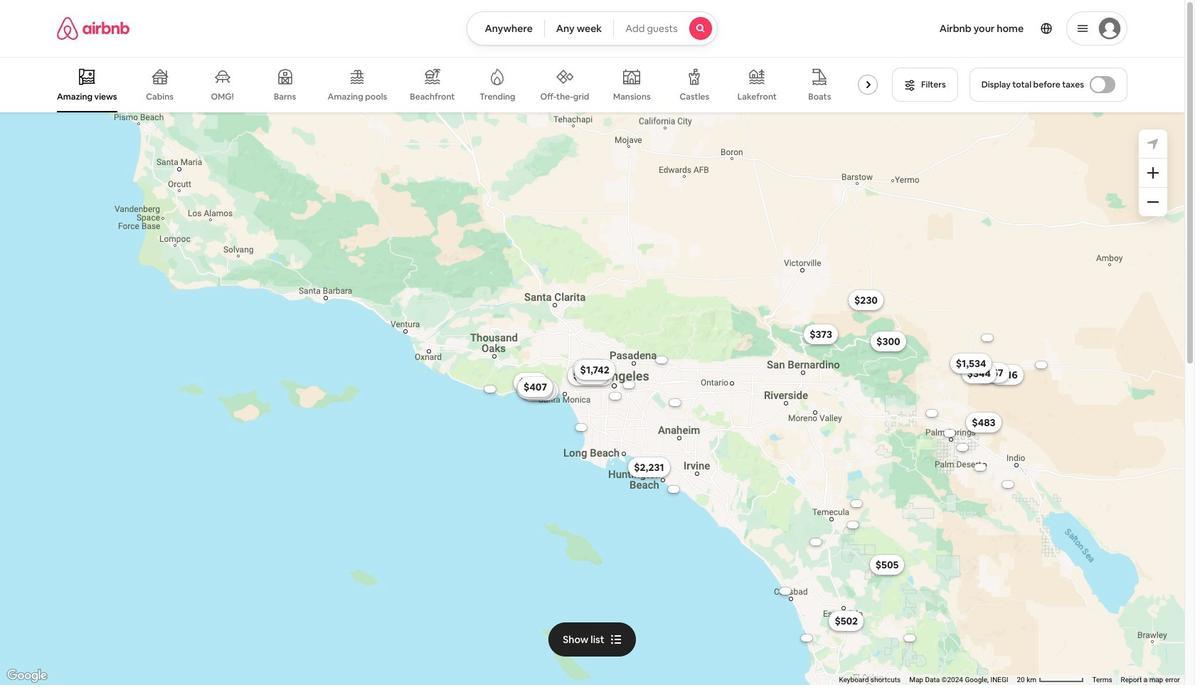 Task type: vqa. For each thing, say whether or not it's contained in the screenshot.
2nd 19 BUTTON from right
no



Task type: locate. For each thing, give the bounding box(es) containing it.
zoom out image
[[1148, 196, 1159, 208]]

group
[[57, 57, 909, 112]]

google map
showing 53 stays. region
[[0, 112, 1185, 685]]

zoom in image
[[1148, 167, 1159, 179]]

google image
[[4, 667, 51, 685]]

profile element
[[735, 0, 1128, 57]]

None search field
[[467, 11, 718, 46]]



